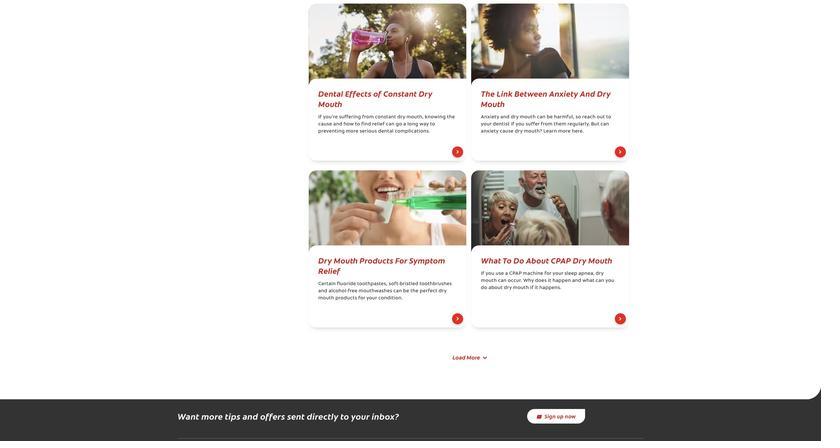 Task type: locate. For each thing, give the bounding box(es) containing it.
the right "knowing" in the top of the page
[[447, 115, 456, 120]]

dry inside certain fluoride toothpastes, soft-bristled toothbrushes and alcohol-free mouthwashes can be the perfect dry mouth products for your condition.
[[439, 289, 447, 294]]

condition.
[[379, 297, 403, 301]]

mouth inside anxiety and dry mouth can be harmful, so reach out to your dentist if you suffer from them regularly. but can anxiety cause dry mouth? learn more here.
[[520, 115, 536, 120]]

for up does
[[545, 272, 552, 277]]

your up happen
[[553, 272, 564, 277]]

bristled
[[400, 282, 419, 287]]

1 vertical spatial anxiety
[[481, 115, 500, 120]]

1 horizontal spatial the
[[447, 115, 456, 120]]

mouth up dentist
[[481, 99, 505, 109]]

1 horizontal spatial for
[[545, 272, 552, 277]]

1 horizontal spatial you
[[516, 122, 525, 127]]

dry inside the "if you're suffering from constant dry mouth, knowing the cause and how to find relief can go a long way to preventing more serious dental complications."
[[398, 115, 406, 120]]

can
[[538, 115, 546, 120], [386, 122, 395, 127], [601, 122, 610, 127], [499, 279, 507, 284], [596, 279, 605, 284], [394, 289, 402, 294]]

dental effects of constant dry mouth
[[319, 88, 433, 109]]

your
[[481, 122, 492, 127], [553, 272, 564, 277], [367, 297, 377, 301], [352, 411, 370, 423]]

mouth down alcohol- on the left bottom of the page
[[319, 297, 335, 301]]

and down certain
[[319, 289, 328, 294]]

does
[[536, 279, 547, 284]]

a inside if you use a cpap machine for your sleep apnea, dry mouth can occur. why does it happen and what can you do about dry mouth if it happens.
[[506, 272, 509, 277]]

mouth
[[520, 115, 536, 120], [481, 279, 497, 284], [514, 286, 530, 291], [319, 297, 335, 301]]

dry inside dry mouth products for symptom relief
[[319, 255, 332, 266]]

more left tips
[[202, 411, 223, 423]]

1 vertical spatial for
[[359, 297, 366, 301]]

if for dental effects of constant dry mouth
[[319, 115, 322, 120]]

be down bristled
[[404, 289, 410, 294]]

how
[[344, 122, 354, 127]]

0 vertical spatial from
[[363, 115, 374, 120]]

mouth up suffer
[[520, 115, 536, 120]]

if up do
[[481, 272, 485, 277]]

and up preventing
[[334, 122, 343, 127]]

dry down toothbrushes
[[439, 289, 447, 294]]

more down 'how'
[[346, 129, 359, 134]]

a inside the "if you're suffering from constant dry mouth, knowing the cause and how to find relief can go a long way to preventing more serious dental complications."
[[404, 122, 407, 127]]

0 vertical spatial for
[[545, 272, 552, 277]]

cpap up occur.
[[510, 272, 522, 277]]

want more tips and offers sent directly to your inbox?
[[178, 411, 400, 423]]

1 vertical spatial from
[[542, 122, 553, 127]]

it up happens.
[[549, 279, 552, 284]]

can down use at the right bottom of page
[[499, 279, 507, 284]]

mouth up fluoride
[[334, 255, 358, 266]]

dry inside the link between anxiety and dry mouth
[[598, 88, 611, 99]]

0 vertical spatial you
[[516, 122, 525, 127]]

footer
[[304, 0, 635, 373]]

if inside if you use a cpap machine for your sleep apnea, dry mouth can occur. why does it happen and what can you do about dry mouth if it happens.
[[481, 272, 485, 277]]

be up 'learn'
[[547, 115, 553, 120]]

from up find
[[363, 115, 374, 120]]

link
[[497, 88, 513, 99]]

for inside certain fluoride toothpastes, soft-bristled toothbrushes and alcohol-free mouthwashes can be the perfect dry mouth products for your condition.
[[359, 297, 366, 301]]

mouthwashes
[[359, 289, 393, 294]]

it down does
[[535, 286, 539, 291]]

1 vertical spatial it
[[535, 286, 539, 291]]

anxiety
[[550, 88, 579, 99], [481, 115, 500, 120]]

1 vertical spatial cpap
[[510, 272, 522, 277]]

tips
[[225, 411, 241, 423]]

0 horizontal spatial anxiety
[[481, 115, 500, 120]]

what
[[583, 279, 595, 284]]

0 vertical spatial be
[[547, 115, 553, 120]]

1 horizontal spatial more
[[346, 129, 359, 134]]

you left use at the right bottom of page
[[486, 272, 495, 277]]

to down "knowing" in the top of the page
[[431, 122, 436, 127]]

0 horizontal spatial for
[[359, 297, 366, 301]]

cpap inside if you use a cpap machine for your sleep apnea, dry mouth can occur. why does it happen and what can you do about dry mouth if it happens.
[[510, 272, 522, 277]]

complications.
[[395, 129, 431, 134]]

and down 'sleep' in the right bottom of the page
[[573, 279, 582, 284]]

0 horizontal spatial if
[[512, 122, 515, 127]]

toothbrushes
[[420, 282, 452, 287]]

cpap for machine
[[510, 272, 522, 277]]

if you use a cpap machine for your sleep apnea, dry mouth can occur. why does it happen and what can you do about dry mouth if it happens.
[[481, 272, 615, 291]]

a right go
[[404, 122, 407, 127]]

do
[[514, 255, 525, 266]]

if right dentist
[[512, 122, 515, 127]]

products
[[336, 297, 358, 301]]

you're
[[323, 115, 338, 120]]

0 horizontal spatial it
[[535, 286, 539, 291]]

serious
[[360, 129, 377, 134]]

if down why
[[531, 286, 534, 291]]

1 horizontal spatial be
[[547, 115, 553, 120]]

can down out
[[601, 122, 610, 127]]

1 vertical spatial if
[[481, 272, 485, 277]]

mouth,
[[407, 115, 424, 120]]

more
[[346, 129, 359, 134], [559, 129, 571, 134], [202, 411, 223, 423]]

cpap up 'sleep' in the right bottom of the page
[[552, 255, 572, 266]]

anxiety left and
[[550, 88, 579, 99]]

mouth
[[319, 99, 343, 109], [481, 99, 505, 109], [334, 255, 358, 266], [589, 255, 613, 266]]

1 vertical spatial be
[[404, 289, 410, 294]]

anxiety and dry mouth can be harmful, so reach out to your dentist if you suffer from them regularly. but can anxiety cause dry mouth? learn more here.
[[481, 115, 612, 134]]

1 horizontal spatial anxiety
[[550, 88, 579, 99]]

load
[[453, 354, 466, 362]]

products
[[360, 255, 394, 266]]

if inside the "if you're suffering from constant dry mouth, knowing the cause and how to find relief can go a long way to preventing more serious dental complications."
[[319, 115, 322, 120]]

so
[[576, 115, 582, 120]]

be inside anxiety and dry mouth can be harmful, so reach out to your dentist if you suffer from them regularly. but can anxiety cause dry mouth? learn more here.
[[547, 115, 553, 120]]

what to do about cpap dry mouth
[[481, 255, 613, 266]]

rounded corner image
[[808, 386, 822, 400]]

a right use at the right bottom of page
[[506, 272, 509, 277]]

0 vertical spatial cause
[[319, 122, 332, 127]]

sent
[[288, 411, 305, 423]]

1 vertical spatial a
[[506, 272, 509, 277]]

cause down you're
[[319, 122, 332, 127]]

1 horizontal spatial cause
[[500, 129, 514, 134]]

0 horizontal spatial the
[[411, 289, 419, 294]]

what
[[481, 255, 502, 266]]

if inside if you use a cpap machine for your sleep apnea, dry mouth can occur. why does it happen and what can you do about dry mouth if it happens.
[[531, 286, 534, 291]]

apnea,
[[579, 272, 595, 277]]

mouth up apnea,
[[589, 255, 613, 266]]

2 horizontal spatial you
[[606, 279, 615, 284]]

be
[[547, 115, 553, 120], [404, 289, 410, 294]]

0 vertical spatial if
[[512, 122, 515, 127]]

dry up go
[[398, 115, 406, 120]]

offers
[[260, 411, 285, 423]]

dry up certain
[[319, 255, 332, 266]]

dry inside "dental effects of constant dry mouth"
[[419, 88, 433, 99]]

a
[[404, 122, 407, 127], [506, 272, 509, 277]]

from
[[363, 115, 374, 120], [542, 122, 553, 127]]

anxiety up dentist
[[481, 115, 500, 120]]

more inside the "if you're suffering from constant dry mouth, knowing the cause and how to find relief can go a long way to preventing more serious dental complications."
[[346, 129, 359, 134]]

your up anxiety
[[481, 122, 492, 127]]

0 horizontal spatial from
[[363, 115, 374, 120]]

1 vertical spatial if
[[531, 286, 534, 291]]

0 horizontal spatial more
[[202, 411, 223, 423]]

dental
[[379, 129, 394, 134]]

more down them
[[559, 129, 571, 134]]

you
[[516, 122, 525, 127], [486, 272, 495, 277], [606, 279, 615, 284]]

1 horizontal spatial a
[[506, 272, 509, 277]]

1 horizontal spatial from
[[542, 122, 553, 127]]

between
[[515, 88, 548, 99]]

2 vertical spatial you
[[606, 279, 615, 284]]

symptom
[[410, 255, 446, 266]]

dry mouth products for symptom relief
[[319, 255, 446, 277]]

0 vertical spatial a
[[404, 122, 407, 127]]

them
[[554, 122, 567, 127]]

for
[[545, 272, 552, 277], [359, 297, 366, 301]]

your down mouthwashes
[[367, 297, 377, 301]]

but
[[592, 122, 600, 127]]

from up 'learn'
[[542, 122, 553, 127]]

anxiety inside anxiety and dry mouth can be harmful, so reach out to your dentist if you suffer from them regularly. but can anxiety cause dry mouth? learn more here.
[[481, 115, 500, 120]]

0 horizontal spatial be
[[404, 289, 410, 294]]

soft-
[[389, 282, 400, 287]]

to inside anxiety and dry mouth can be harmful, so reach out to your dentist if you suffer from them regularly. but can anxiety cause dry mouth? learn more here.
[[607, 115, 612, 120]]

1 vertical spatial you
[[486, 272, 495, 277]]

do
[[481, 286, 488, 291]]

1 horizontal spatial if
[[531, 286, 534, 291]]

dry right and
[[598, 88, 611, 99]]

0 horizontal spatial cpap
[[510, 272, 522, 277]]

the
[[481, 88, 495, 99]]

dry down occur.
[[505, 286, 512, 291]]

2 horizontal spatial more
[[559, 129, 571, 134]]

cause
[[319, 122, 332, 127], [500, 129, 514, 134]]

go
[[396, 122, 403, 127]]

and
[[501, 115, 510, 120], [334, 122, 343, 127], [573, 279, 582, 284], [319, 289, 328, 294], [243, 411, 258, 423]]

can up suffer
[[538, 115, 546, 120]]

0 horizontal spatial if
[[319, 115, 322, 120]]

cause down dentist
[[500, 129, 514, 134]]

can down soft-
[[394, 289, 402, 294]]

0 vertical spatial if
[[319, 115, 322, 120]]

dry
[[398, 115, 406, 120], [511, 115, 519, 120], [515, 129, 523, 134], [596, 272, 604, 277], [505, 286, 512, 291], [439, 289, 447, 294]]

to right out
[[607, 115, 612, 120]]

1 horizontal spatial if
[[481, 272, 485, 277]]

0 vertical spatial anxiety
[[550, 88, 579, 99]]

can up dental
[[386, 122, 395, 127]]

dry right constant
[[419, 88, 433, 99]]

1 vertical spatial cause
[[500, 129, 514, 134]]

you right what
[[606, 279, 615, 284]]

use
[[496, 272, 505, 277]]

0 horizontal spatial cause
[[319, 122, 332, 127]]

you left suffer
[[516, 122, 525, 127]]

cpap
[[552, 255, 572, 266], [510, 272, 522, 277]]

occur.
[[508, 279, 523, 284]]

footer containing dental effects of constant dry mouth
[[304, 0, 635, 373]]

about
[[489, 286, 503, 291]]

0 horizontal spatial a
[[404, 122, 407, 127]]

0 vertical spatial the
[[447, 115, 456, 120]]

to right directly
[[341, 411, 350, 423]]

1 horizontal spatial cpap
[[552, 255, 572, 266]]

and up dentist
[[501, 115, 510, 120]]

for down mouthwashes
[[359, 297, 366, 301]]

0 vertical spatial it
[[549, 279, 552, 284]]

mouth down occur.
[[514, 286, 530, 291]]

mouth up you're
[[319, 99, 343, 109]]

0 vertical spatial cpap
[[552, 255, 572, 266]]

happen
[[553, 279, 572, 284]]

harmful,
[[555, 115, 575, 120]]

cause inside the "if you're suffering from constant dry mouth, knowing the cause and how to find relief can go a long way to preventing more serious dental complications."
[[319, 122, 332, 127]]

the inside the "if you're suffering from constant dry mouth, knowing the cause and how to find relief can go a long way to preventing more serious dental complications."
[[447, 115, 456, 120]]

1 vertical spatial the
[[411, 289, 419, 294]]

relief
[[373, 122, 385, 127]]

from inside anxiety and dry mouth can be harmful, so reach out to your dentist if you suffer from them regularly. but can anxiety cause dry mouth? learn more here.
[[542, 122, 553, 127]]

1 horizontal spatial it
[[549, 279, 552, 284]]

the down bristled
[[411, 289, 419, 294]]

if
[[319, 115, 322, 120], [481, 272, 485, 277]]

suffering
[[339, 115, 361, 120]]

if left you're
[[319, 115, 322, 120]]

alcohol-
[[329, 289, 348, 294]]

if
[[512, 122, 515, 127], [531, 286, 534, 291]]

dry
[[419, 88, 433, 99], [598, 88, 611, 99], [319, 255, 332, 266], [574, 255, 587, 266]]



Task type: describe. For each thing, give the bounding box(es) containing it.
to
[[503, 255, 512, 266]]

sleep
[[565, 272, 578, 277]]

sign up now link
[[528, 410, 586, 424]]

load more button
[[445, 351, 494, 365]]

reach
[[583, 115, 596, 120]]

sign up now
[[545, 414, 577, 421]]

suffer
[[526, 122, 540, 127]]

if for what to do about cpap dry mouth
[[481, 272, 485, 277]]

your inside anxiety and dry mouth can be harmful, so reach out to your dentist if you suffer from them regularly. but can anxiety cause dry mouth? learn more here.
[[481, 122, 492, 127]]

and inside anxiety and dry mouth can be harmful, so reach out to your dentist if you suffer from them regularly. but can anxiety cause dry mouth? learn more here.
[[501, 115, 510, 120]]

toothpastes,
[[358, 282, 388, 287]]

effects
[[345, 88, 372, 99]]

and
[[581, 88, 596, 99]]

to left find
[[355, 122, 361, 127]]

happens.
[[540, 286, 562, 291]]

why
[[524, 279, 535, 284]]

long
[[408, 122, 419, 127]]

mouth inside "dental effects of constant dry mouth"
[[319, 99, 343, 109]]

your left inbox?
[[352, 411, 370, 423]]

the inside certain fluoride toothpastes, soft-bristled toothbrushes and alcohol-free mouthwashes can be the perfect dry mouth products for your condition.
[[411, 289, 419, 294]]

dry right apnea,
[[596, 272, 604, 277]]

more
[[467, 354, 481, 362]]

preventing
[[319, 129, 345, 134]]

certain
[[319, 282, 336, 287]]

and right tips
[[243, 411, 258, 423]]

anxiety
[[481, 129, 499, 134]]

load more
[[453, 354, 481, 362]]

for
[[396, 255, 408, 266]]

be inside certain fluoride toothpastes, soft-bristled toothbrushes and alcohol-free mouthwashes can be the perfect dry mouth products for your condition.
[[404, 289, 410, 294]]

knowing
[[425, 115, 446, 120]]

dentist
[[493, 122, 510, 127]]

about
[[527, 255, 550, 266]]

mouth inside the link between anxiety and dry mouth
[[481, 99, 505, 109]]

mouth up do
[[481, 279, 497, 284]]

more inside anxiety and dry mouth can be harmful, so reach out to your dentist if you suffer from them regularly. but can anxiety cause dry mouth? learn more here.
[[559, 129, 571, 134]]

can inside certain fluoride toothpastes, soft-bristled toothbrushes and alcohol-free mouthwashes can be the perfect dry mouth products for your condition.
[[394, 289, 402, 294]]

mouth?
[[525, 129, 543, 134]]

relief
[[319, 266, 341, 277]]

regularly.
[[568, 122, 591, 127]]

dental
[[319, 88, 344, 99]]

mouth inside dry mouth products for symptom relief
[[334, 255, 358, 266]]

and inside certain fluoride toothpastes, soft-bristled toothbrushes and alcohol-free mouthwashes can be the perfect dry mouth products for your condition.
[[319, 289, 328, 294]]

dry down link
[[511, 115, 519, 120]]

if inside anxiety and dry mouth can be harmful, so reach out to your dentist if you suffer from them regularly. but can anxiety cause dry mouth? learn more here.
[[512, 122, 515, 127]]

learn
[[544, 129, 558, 134]]

fluoride
[[337, 282, 356, 287]]

up
[[558, 414, 564, 421]]

you inside anxiety and dry mouth can be harmful, so reach out to your dentist if you suffer from them regularly. but can anxiety cause dry mouth? learn more here.
[[516, 122, 525, 127]]

cause inside anxiety and dry mouth can be harmful, so reach out to your dentist if you suffer from them regularly. but can anxiety cause dry mouth? learn more here.
[[500, 129, 514, 134]]

cpap for dry
[[552, 255, 572, 266]]

your inside if you use a cpap machine for your sleep apnea, dry mouth can occur. why does it happen and what can you do about dry mouth if it happens.
[[553, 272, 564, 277]]

and inside if you use a cpap machine for your sleep apnea, dry mouth can occur. why does it happen and what can you do about dry mouth if it happens.
[[573, 279, 582, 284]]

for inside if you use a cpap machine for your sleep apnea, dry mouth can occur. why does it happen and what can you do about dry mouth if it happens.
[[545, 272, 552, 277]]

from inside the "if you're suffering from constant dry mouth, knowing the cause and how to find relief can go a long way to preventing more serious dental complications."
[[363, 115, 374, 120]]

now
[[566, 414, 577, 421]]

out
[[598, 115, 606, 120]]

can inside the "if you're suffering from constant dry mouth, knowing the cause and how to find relief can go a long way to preventing more serious dental complications."
[[386, 122, 395, 127]]

inbox?
[[372, 411, 400, 423]]

dry left mouth?
[[515, 129, 523, 134]]

here.
[[573, 129, 585, 134]]

dry up apnea,
[[574, 255, 587, 266]]

way
[[420, 122, 429, 127]]

constant
[[376, 115, 397, 120]]

directly
[[307, 411, 339, 423]]

free
[[348, 289, 358, 294]]

if you're suffering from constant dry mouth, knowing the cause and how to find relief can go a long way to preventing more serious dental complications.
[[319, 115, 456, 134]]

machine
[[523, 272, 544, 277]]

sign
[[545, 414, 556, 421]]

perfect
[[420, 289, 438, 294]]

0 horizontal spatial you
[[486, 272, 495, 277]]

constant
[[384, 88, 417, 99]]

your inside certain fluoride toothpastes, soft-bristled toothbrushes and alcohol-free mouthwashes can be the perfect dry mouth products for your condition.
[[367, 297, 377, 301]]

certain fluoride toothpastes, soft-bristled toothbrushes and alcohol-free mouthwashes can be the perfect dry mouth products for your condition.
[[319, 282, 452, 301]]

can right what
[[596, 279, 605, 284]]

the link between anxiety and dry mouth
[[481, 88, 611, 109]]

anxiety inside the link between anxiety and dry mouth
[[550, 88, 579, 99]]

mouth inside certain fluoride toothpastes, soft-bristled toothbrushes and alcohol-free mouthwashes can be the perfect dry mouth products for your condition.
[[319, 297, 335, 301]]

of
[[374, 88, 382, 99]]

want
[[178, 411, 200, 423]]

and inside the "if you're suffering from constant dry mouth, knowing the cause and how to find relief can go a long way to preventing more serious dental complications."
[[334, 122, 343, 127]]

find
[[362, 122, 371, 127]]



Task type: vqa. For each thing, say whether or not it's contained in the screenshot.
positive
no



